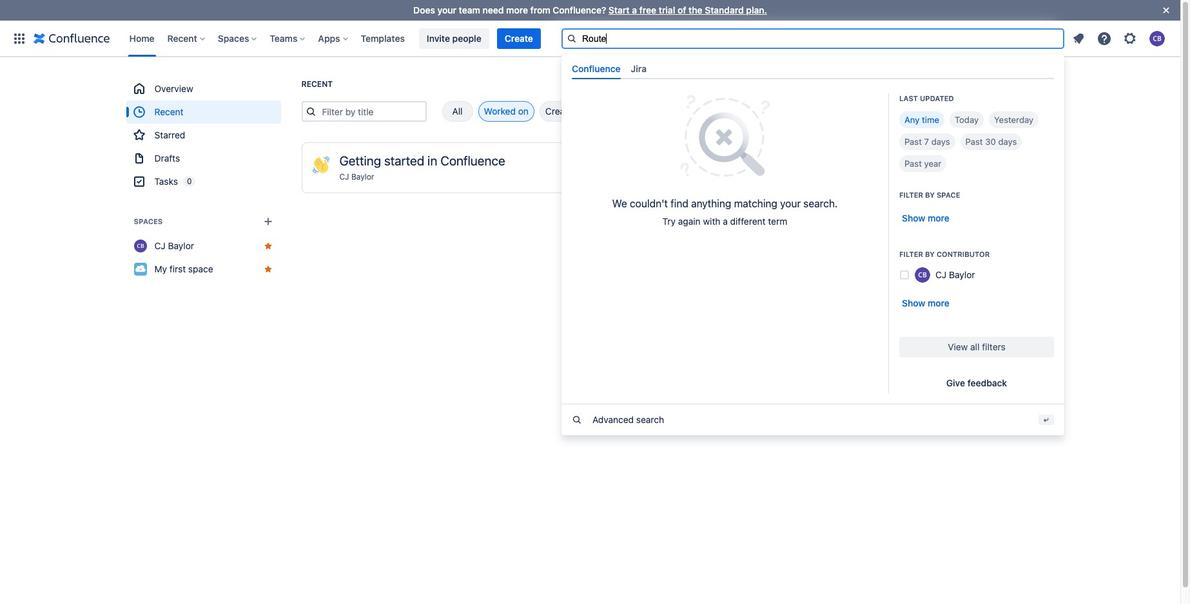 Task type: locate. For each thing, give the bounding box(es) containing it.
0 vertical spatial unstar this space image
[[263, 241, 273, 251]]

cj
[[339, 172, 349, 182], [154, 240, 166, 251], [935, 269, 947, 280]]

1 vertical spatial tab list
[[426, 101, 612, 122]]

compact list image
[[1029, 104, 1044, 119]]

unstar this space image
[[263, 241, 273, 251], [263, 264, 273, 275]]

started
[[384, 153, 424, 168]]

0 horizontal spatial your
[[437, 5, 456, 15]]

past
[[904, 136, 922, 147], [965, 136, 983, 147], [904, 158, 922, 169]]

1 horizontal spatial your
[[780, 198, 801, 209]]

1 horizontal spatial space
[[937, 191, 960, 199]]

by down year
[[925, 191, 935, 199]]

space inside we couldn't find anything matching your search. banner
[[937, 191, 960, 199]]

more
[[506, 5, 528, 15], [928, 213, 949, 223], [928, 298, 949, 309]]

1 vertical spatial filter
[[899, 250, 923, 258]]

1 horizontal spatial days
[[998, 136, 1017, 147]]

show down filter by space
[[902, 213, 925, 223]]

recent inside group
[[154, 106, 183, 117]]

of
[[678, 5, 686, 15]]

my
[[154, 264, 167, 275]]

filter
[[899, 191, 923, 199], [899, 250, 923, 258]]

unstar this space image for cj baylor
[[263, 241, 273, 251]]

0 vertical spatial filter
[[899, 191, 923, 199]]

show down filter by contributor
[[902, 298, 925, 309]]

0 horizontal spatial space
[[188, 264, 213, 275]]

cj inside we couldn't find anything matching your search. banner
[[935, 269, 947, 280]]

confluence image
[[34, 31, 110, 46], [34, 31, 110, 46]]

1 vertical spatial baylor
[[168, 240, 194, 251]]

past 7 days
[[904, 136, 950, 147]]

1 vertical spatial a
[[723, 216, 728, 227]]

filter down past year button at the right of the page
[[899, 191, 923, 199]]

2 vertical spatial by
[[925, 250, 935, 258]]

1 horizontal spatial spaces
[[218, 33, 249, 44]]

filter for filter by contributor
[[899, 250, 923, 258]]

1 vertical spatial confluence
[[440, 153, 505, 168]]

we couldn't find anything matching your search. banner
[[0, 20, 1180, 436]]

1 vertical spatial show
[[902, 298, 925, 309]]

cj baylor up first at the left
[[154, 240, 194, 251]]

spaces
[[218, 33, 249, 44], [134, 217, 163, 226]]

any time
[[904, 115, 939, 125]]

my first space
[[154, 264, 213, 275]]

a left free
[[632, 5, 637, 15]]

more up view
[[928, 298, 949, 309]]

worked on
[[484, 106, 529, 117]]

Search Confluence field
[[561, 28, 1064, 49]]

confluence right in
[[440, 153, 505, 168]]

1 vertical spatial cj baylor link
[[126, 235, 281, 258]]

0 vertical spatial confluence
[[572, 63, 621, 74]]

templates
[[361, 33, 405, 44]]

1 vertical spatial cj
[[154, 240, 166, 251]]

again
[[678, 216, 701, 227]]

1 horizontal spatial a
[[723, 216, 728, 227]]

past for past 30 days
[[965, 136, 983, 147]]

with
[[703, 216, 720, 227]]

try
[[662, 216, 676, 227]]

view all filters
[[948, 341, 1006, 352]]

past left 7 in the right of the page
[[904, 136, 922, 147]]

1 vertical spatial show more button
[[894, 293, 957, 314]]

confluence down search icon
[[572, 63, 621, 74]]

getting started in confluence cj baylor
[[339, 153, 505, 182]]

free
[[639, 5, 656, 15]]

days
[[931, 136, 950, 147], [998, 136, 1017, 147]]

spaces inside popup button
[[218, 33, 249, 44]]

0 vertical spatial show more
[[902, 213, 949, 223]]

view all filters link
[[899, 337, 1054, 358]]

0 horizontal spatial cj
[[154, 240, 166, 251]]

on
[[518, 106, 529, 117]]

2 vertical spatial cj
[[935, 269, 947, 280]]

past left year
[[904, 158, 922, 169]]

tab list containing all
[[426, 101, 612, 122]]

0 vertical spatial baylor
[[351, 172, 374, 182]]

recent down apps
[[301, 79, 333, 89]]

:wave: image
[[312, 157, 329, 173], [312, 157, 329, 173]]

space right first at the left
[[188, 264, 213, 275]]

baylor down contributor
[[949, 269, 975, 280]]

2 days from the left
[[998, 136, 1017, 147]]

1 vertical spatial unstar this space image
[[263, 264, 273, 275]]

1 horizontal spatial cj baylor
[[935, 269, 975, 280]]

show more button down filter by contributor
[[894, 293, 957, 314]]

0 vertical spatial your
[[437, 5, 456, 15]]

space down year
[[937, 191, 960, 199]]

cj baylor link up my first space
[[126, 235, 281, 258]]

cj baylor link down getting
[[339, 172, 374, 182]]

0 vertical spatial cj
[[339, 172, 349, 182]]

1 horizontal spatial confluence
[[572, 63, 621, 74]]

invite people button
[[419, 28, 489, 49]]

help icon image
[[1097, 31, 1112, 46]]

0 vertical spatial spaces
[[218, 33, 249, 44]]

days right '30'
[[998, 136, 1017, 147]]

2 vertical spatial baylor
[[949, 269, 975, 280]]

today
[[955, 115, 979, 125]]

view
[[948, 341, 968, 352]]

recent right home on the top of the page
[[167, 33, 197, 44]]

matching
[[734, 198, 777, 209]]

trial
[[659, 5, 675, 15]]

show
[[902, 213, 925, 223], [902, 298, 925, 309]]

a
[[632, 5, 637, 15], [723, 216, 728, 227]]

cj baylor down contributor
[[935, 269, 975, 280]]

by for me
[[581, 106, 591, 117]]

cards image
[[987, 103, 1003, 118]]

group
[[126, 77, 281, 193]]

your profile and preferences image
[[1149, 31, 1165, 46]]

2 filter from the top
[[899, 250, 923, 258]]

show more button
[[894, 208, 957, 229], [894, 293, 957, 314]]

1 vertical spatial cj baylor
[[935, 269, 975, 280]]

show more button down filter by space
[[894, 208, 957, 229]]

create link
[[497, 28, 541, 49]]

1 unstar this space image from the top
[[263, 241, 273, 251]]

your left team at the left top of page
[[437, 5, 456, 15]]

tab list containing confluence
[[567, 58, 1059, 79]]

0 vertical spatial show
[[902, 213, 925, 223]]

2 vertical spatial recent
[[154, 106, 183, 117]]

0 vertical spatial space
[[937, 191, 960, 199]]

more left from
[[506, 5, 528, 15]]

baylor up my first space
[[168, 240, 194, 251]]

filter left contributor
[[899, 250, 923, 258]]

unstar this space image inside my first space "link"
[[263, 264, 273, 275]]

time
[[922, 115, 939, 125]]

0 vertical spatial by
[[581, 106, 591, 117]]

2 horizontal spatial baylor
[[949, 269, 975, 280]]

1 show more button from the top
[[894, 208, 957, 229]]

past 30 days button
[[960, 133, 1022, 150]]

2 unstar this space image from the top
[[263, 264, 273, 275]]

baylor
[[351, 172, 374, 182], [168, 240, 194, 251], [949, 269, 975, 280]]

space inside my first space "link"
[[188, 264, 213, 275]]

baylor down getting
[[351, 172, 374, 182]]

confluence
[[572, 63, 621, 74], [440, 153, 505, 168]]

by inside button
[[581, 106, 591, 117]]

yesterday button
[[989, 111, 1039, 128]]

1 vertical spatial your
[[780, 198, 801, 209]]

Filter by title field
[[318, 102, 425, 121]]

invite people
[[427, 33, 481, 44]]

jira tab
[[626, 58, 652, 79]]

spaces right recent dropdown button
[[218, 33, 249, 44]]

0 horizontal spatial cj baylor
[[154, 240, 194, 251]]

past year
[[904, 158, 941, 169]]

0 vertical spatial a
[[632, 5, 637, 15]]

people
[[452, 33, 481, 44]]

1 filter from the top
[[899, 191, 923, 199]]

1 vertical spatial recent
[[301, 79, 333, 89]]

contributor
[[937, 250, 990, 258]]

cj down filter by contributor
[[935, 269, 947, 280]]

spaces down tasks
[[134, 217, 163, 226]]

days right 7 in the right of the page
[[931, 136, 950, 147]]

find
[[671, 198, 688, 209]]

show more
[[902, 213, 949, 223], [902, 298, 949, 309]]

unstar this space image for my first space
[[263, 264, 273, 275]]

2 horizontal spatial cj
[[935, 269, 947, 280]]

confluence tab
[[567, 58, 626, 79]]

1 vertical spatial spaces
[[134, 217, 163, 226]]

1 horizontal spatial baylor
[[351, 172, 374, 182]]

confluence inside the getting started in confluence cj baylor
[[440, 153, 505, 168]]

by
[[581, 106, 591, 117], [925, 191, 935, 199], [925, 250, 935, 258]]

0 horizontal spatial a
[[632, 5, 637, 15]]

show more down filter by space
[[902, 213, 949, 223]]

more down filter by space
[[928, 213, 949, 223]]

2 show more from the top
[[902, 298, 949, 309]]

your up term
[[780, 198, 801, 209]]

space for filter by space
[[937, 191, 960, 199]]

cj inside the getting started in confluence cj baylor
[[339, 172, 349, 182]]

recent
[[167, 33, 197, 44], [301, 79, 333, 89], [154, 106, 183, 117]]

1 vertical spatial space
[[188, 264, 213, 275]]

drafts
[[154, 153, 180, 164]]

0 horizontal spatial days
[[931, 136, 950, 147]]

by left contributor
[[925, 250, 935, 258]]

show more down filter by contributor
[[902, 298, 949, 309]]

tab list
[[567, 58, 1059, 79], [426, 101, 612, 122]]

confluence?
[[553, 5, 606, 15]]

settings icon image
[[1122, 31, 1138, 46]]

appswitcher icon image
[[12, 31, 27, 46]]

0 vertical spatial cj baylor link
[[339, 172, 374, 182]]

term
[[768, 216, 787, 227]]

0 horizontal spatial confluence
[[440, 153, 505, 168]]

recent up "starred"
[[154, 106, 183, 117]]

1 horizontal spatial cj baylor link
[[339, 172, 374, 182]]

by left the me
[[581, 106, 591, 117]]

your
[[437, 5, 456, 15], [780, 198, 801, 209]]

cj up "my" at the left top of page
[[154, 240, 166, 251]]

1 days from the left
[[931, 136, 950, 147]]

30
[[985, 136, 996, 147]]

by for contributor
[[925, 250, 935, 258]]

recent button
[[163, 28, 210, 49]]

space
[[937, 191, 960, 199], [188, 264, 213, 275]]

cj down getting
[[339, 172, 349, 182]]

give feedback
[[946, 378, 1007, 389]]

past left '30'
[[965, 136, 983, 147]]

1 vertical spatial show more
[[902, 298, 949, 309]]

created
[[545, 106, 578, 117]]

1 vertical spatial by
[[925, 191, 935, 199]]

0 vertical spatial recent
[[167, 33, 197, 44]]

1 horizontal spatial cj
[[339, 172, 349, 182]]

0 vertical spatial show more button
[[894, 208, 957, 229]]

0 vertical spatial tab list
[[567, 58, 1059, 79]]

a right with
[[723, 216, 728, 227]]

search
[[636, 414, 664, 425]]

different
[[730, 216, 766, 227]]



Task type: describe. For each thing, give the bounding box(es) containing it.
my first space link
[[126, 258, 281, 281]]

0 vertical spatial cj baylor
[[154, 240, 194, 251]]

start a free trial of the standard plan. link
[[608, 5, 767, 15]]

tab list inside we couldn't find anything matching your search. banner
[[567, 58, 1059, 79]]

overview
[[154, 83, 193, 94]]

all
[[970, 341, 980, 352]]

getting
[[339, 153, 381, 168]]

recent inside dropdown button
[[167, 33, 197, 44]]

baylor inside we couldn't find anything matching your search. banner
[[949, 269, 975, 280]]

2 show from the top
[[902, 298, 925, 309]]

spaces button
[[214, 28, 262, 49]]

0 horizontal spatial cj baylor link
[[126, 235, 281, 258]]

starred
[[154, 130, 185, 141]]

0 horizontal spatial baylor
[[168, 240, 194, 251]]

teams
[[270, 33, 297, 44]]

created by me
[[545, 106, 606, 117]]

does
[[413, 5, 435, 15]]

jira
[[631, 63, 647, 74]]

past 7 days button
[[899, 133, 955, 150]]

year
[[924, 158, 941, 169]]

team
[[459, 5, 480, 15]]

cj baylor inside we couldn't find anything matching your search. banner
[[935, 269, 975, 280]]

0
[[187, 177, 192, 186]]

all
[[452, 106, 463, 117]]

templates link
[[357, 28, 409, 49]]

filter by contributor
[[899, 250, 990, 258]]

invite
[[427, 33, 450, 44]]

by for space
[[925, 191, 935, 199]]

days for past 30 days
[[998, 136, 1017, 147]]

home
[[129, 33, 154, 44]]

created by me button
[[539, 101, 612, 122]]

your inside we couldn't find anything matching your search. try again with a different term
[[780, 198, 801, 209]]

confluence inside tab
[[572, 63, 621, 74]]

group containing overview
[[126, 77, 281, 193]]

any time button
[[899, 111, 944, 128]]

past year button
[[899, 155, 946, 172]]

plan.
[[746, 5, 767, 15]]

last
[[899, 94, 918, 102]]

standard
[[705, 5, 744, 15]]

advanced search link
[[561, 405, 1064, 436]]

drafts link
[[126, 147, 281, 170]]

first
[[169, 264, 186, 275]]

does your team need more from confluence? start a free trial of the standard plan.
[[413, 5, 767, 15]]

global element
[[8, 20, 935, 56]]

in
[[427, 153, 437, 168]]

filter by space
[[899, 191, 960, 199]]

starred link
[[126, 124, 281, 147]]

teams button
[[266, 28, 310, 49]]

1 show from the top
[[902, 213, 925, 223]]

space for my first space
[[188, 264, 213, 275]]

tasks
[[154, 176, 178, 187]]

create a space image
[[260, 214, 276, 229]]

filter for filter by space
[[899, 191, 923, 199]]

recent link
[[126, 101, 281, 124]]

from
[[530, 5, 550, 15]]

last updated option group
[[899, 111, 1054, 172]]

overview link
[[126, 77, 281, 101]]

list image
[[1010, 107, 1022, 116]]

2 show more button from the top
[[894, 293, 957, 314]]

me
[[593, 106, 606, 117]]

baylor inside the getting started in confluence cj baylor
[[351, 172, 374, 182]]

1 show more from the top
[[902, 213, 949, 223]]

filters
[[982, 341, 1006, 352]]

updated
[[920, 94, 954, 102]]

2 vertical spatial more
[[928, 298, 949, 309]]

notification icon image
[[1071, 31, 1086, 46]]

give feedback button
[[938, 373, 1015, 394]]

worked
[[484, 106, 516, 117]]

days for past 7 days
[[931, 136, 950, 147]]

home link
[[125, 28, 158, 49]]

apps button
[[314, 28, 353, 49]]

all button
[[442, 101, 473, 122]]

7
[[924, 136, 929, 147]]

a inside we couldn't find anything matching your search. try again with a different term
[[723, 216, 728, 227]]

we couldn't find anything matching your search. try again with a different term
[[612, 198, 838, 227]]

anything
[[691, 198, 731, 209]]

yesterday
[[994, 115, 1033, 125]]

give
[[946, 378, 965, 389]]

advanced
[[592, 414, 634, 425]]

start
[[608, 5, 630, 15]]

any
[[904, 115, 920, 125]]

we
[[612, 198, 627, 209]]

couldn't
[[630, 198, 668, 209]]

advanced search
[[592, 414, 664, 425]]

search image
[[567, 33, 577, 44]]

feedback
[[967, 378, 1007, 389]]

last updated
[[899, 94, 954, 102]]

1 vertical spatial more
[[928, 213, 949, 223]]

apps
[[318, 33, 340, 44]]

advanced search image
[[572, 415, 582, 425]]

0 horizontal spatial spaces
[[134, 217, 163, 226]]

past for past 7 days
[[904, 136, 922, 147]]

create
[[505, 33, 533, 44]]

0 vertical spatial more
[[506, 5, 528, 15]]

past 30 days
[[965, 136, 1017, 147]]

past for past year
[[904, 158, 922, 169]]

close image
[[1158, 3, 1174, 18]]

the
[[689, 5, 702, 15]]

search.
[[803, 198, 838, 209]]

worked on button
[[478, 101, 534, 122]]

search no results image
[[680, 93, 770, 178]]



Task type: vqa. For each thing, say whether or not it's contained in the screenshot.
banner
no



